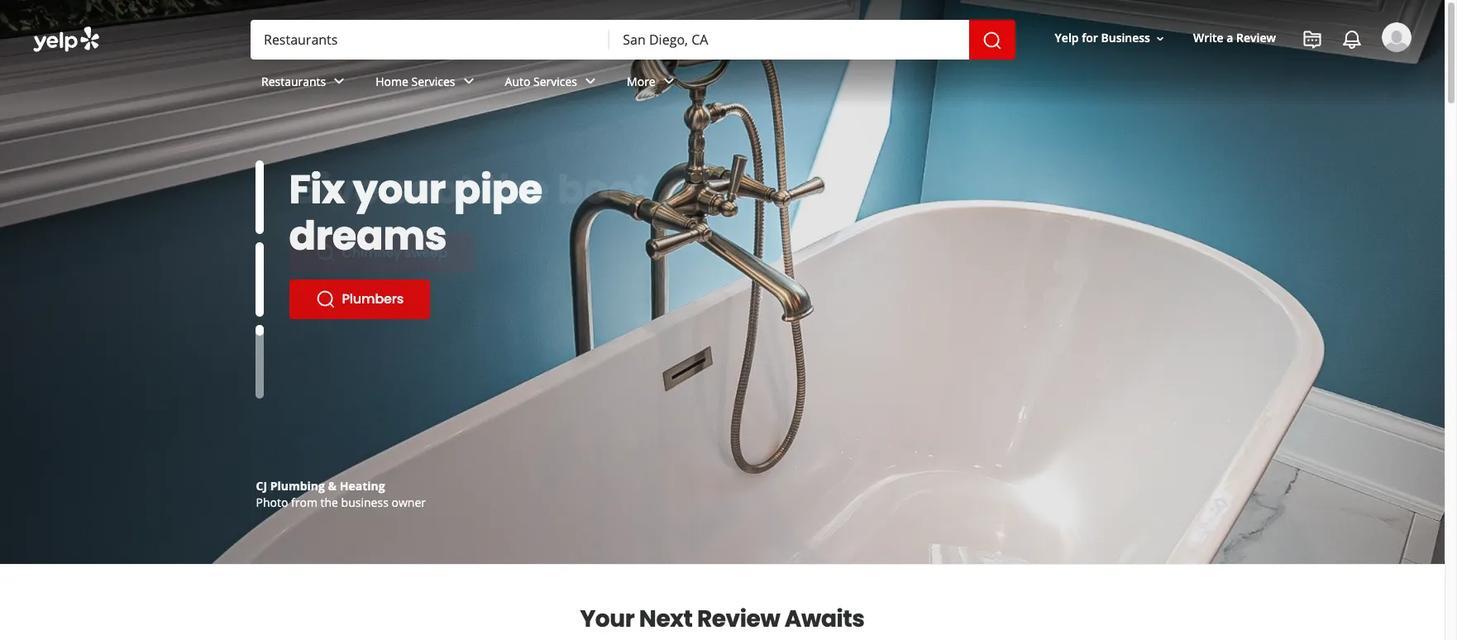 Task type: locate. For each thing, give the bounding box(es) containing it.
3 24 chevron down v2 image from the left
[[581, 71, 601, 91]]

restaurants link
[[248, 60, 363, 108]]

none field up home services link
[[264, 31, 597, 49]]

0 horizontal spatial review
[[697, 603, 780, 635]]

owner inside blackburn chimney photo from the business owner
[[392, 495, 426, 510]]

more link
[[614, 60, 692, 108]]

0 horizontal spatial 24 chevron down v2 image
[[329, 71, 349, 91]]

2 select slide image from the top
[[255, 243, 263, 317]]

select slide image
[[255, 160, 263, 234], [255, 243, 263, 317]]

0 vertical spatial review
[[1237, 30, 1277, 46]]

your
[[580, 603, 635, 635]]

projects image
[[1303, 30, 1323, 50]]

24 chevron down v2 image
[[329, 71, 349, 91], [459, 71, 479, 91], [581, 71, 601, 91]]

1 24 search v2 image from the top
[[316, 243, 335, 263]]

heating
[[340, 478, 385, 494]]

24 search v2 image left the plumbers
[[316, 290, 335, 309]]

none field up business categories element
[[623, 31, 956, 49]]

review for a
[[1237, 30, 1277, 46]]

review inside write a review link
[[1237, 30, 1277, 46]]

plumbing
[[270, 478, 325, 494]]

24 search v2 image up plumbers link
[[316, 243, 335, 263]]

from
[[291, 495, 318, 510], [291, 495, 318, 510]]

business
[[341, 495, 389, 510], [341, 495, 389, 510]]

24 chevron down v2 image inside auto services link
[[581, 71, 601, 91]]

auto services
[[505, 73, 577, 89]]

write a review link
[[1187, 24, 1283, 53]]

dreams
[[289, 208, 447, 264]]

1 horizontal spatial none field
[[623, 31, 956, 49]]

home
[[376, 73, 409, 89]]

business inside blackburn chimney photo from the business owner
[[341, 495, 389, 510]]

none field find
[[264, 31, 597, 49]]

yelp for business
[[1055, 30, 1151, 46]]

24 search v2 image inside plumbers link
[[316, 290, 335, 309]]

None search field
[[251, 20, 1019, 60]]

from inside blackburn chimney photo from the business owner
[[291, 495, 318, 510]]

24 chevron down v2 image inside home services link
[[459, 71, 479, 91]]

1 horizontal spatial review
[[1237, 30, 1277, 46]]

pipe
[[454, 162, 543, 218]]

the inside cj plumbing & heating photo from the business owner
[[321, 495, 338, 510]]

2 horizontal spatial 24 chevron down v2 image
[[581, 71, 601, 91]]

1 vertical spatial select slide image
[[255, 243, 263, 317]]

24 chevron down v2 image right restaurants
[[329, 71, 349, 91]]

services right home
[[412, 73, 455, 89]]

yelp
[[1055, 30, 1079, 46]]

2 none field from the left
[[623, 31, 956, 49]]

1 services from the left
[[412, 73, 455, 89]]

1 horizontal spatial 24 chevron down v2 image
[[459, 71, 479, 91]]

24 search v2 image
[[316, 243, 335, 263], [316, 290, 335, 309]]

24 search v2 image for give soot the boot
[[316, 243, 335, 263]]

review right next
[[697, 603, 780, 635]]

24 chevron down v2 image right auto services
[[581, 71, 601, 91]]

1 vertical spatial review
[[697, 603, 780, 635]]

2 24 chevron down v2 image from the left
[[459, 71, 479, 91]]

search image
[[982, 30, 1002, 50]]

your next review awaits
[[580, 603, 865, 635]]

1 vertical spatial 24 search v2 image
[[316, 290, 335, 309]]

none search field containing yelp for business
[[0, 0, 1445, 122]]

24 chevron down v2 image for home services
[[459, 71, 479, 91]]

awaits
[[785, 603, 865, 635]]

photo
[[256, 495, 288, 510], [256, 495, 288, 510]]

services
[[412, 73, 455, 89], [534, 73, 577, 89]]

the
[[483, 162, 549, 218], [321, 495, 338, 510], [321, 495, 338, 510]]

24 chevron down v2 image left the auto
[[459, 71, 479, 91]]

review
[[1237, 30, 1277, 46], [697, 603, 780, 635]]

blackburn
[[256, 478, 315, 494]]

services right the auto
[[534, 73, 577, 89]]

owner inside cj plumbing & heating photo from the business owner
[[392, 495, 426, 510]]

1 24 chevron down v2 image from the left
[[329, 71, 349, 91]]

24 chevron down v2 image inside 'restaurants' link
[[329, 71, 349, 91]]

0 vertical spatial 24 search v2 image
[[316, 243, 335, 263]]

none search field inside the explore banner section banner
[[251, 20, 1019, 60]]

cj
[[256, 478, 267, 494]]

2 services from the left
[[534, 73, 577, 89]]

home services link
[[363, 60, 492, 108]]

review right a
[[1237, 30, 1277, 46]]

business
[[1102, 30, 1151, 46]]

1 vertical spatial chimney
[[318, 478, 369, 494]]

None field
[[264, 31, 597, 49], [623, 31, 956, 49]]

business categories element
[[248, 60, 1412, 108]]

0 vertical spatial select slide image
[[255, 160, 263, 234]]

0 horizontal spatial none field
[[264, 31, 597, 49]]

1 horizontal spatial services
[[534, 73, 577, 89]]

Near text field
[[623, 31, 956, 49]]

0 horizontal spatial services
[[412, 73, 455, 89]]

chimney inside blackburn chimney photo from the business owner
[[318, 478, 369, 494]]

None search field
[[0, 0, 1445, 122]]

24 search v2 image for fix your pipe dreams
[[316, 290, 335, 309]]

24 search v2 image inside chimney sweep link
[[316, 243, 335, 263]]

auto
[[505, 73, 531, 89]]

notifications image
[[1343, 30, 1363, 50]]

owner
[[392, 495, 426, 510], [392, 495, 426, 510]]

1 none field from the left
[[264, 31, 597, 49]]

give soot the boot
[[289, 162, 650, 218]]

chimney
[[342, 243, 401, 262], [318, 478, 369, 494]]

2 24 search v2 image from the top
[[316, 290, 335, 309]]

review for next
[[697, 603, 780, 635]]



Task type: vqa. For each thing, say whether or not it's contained in the screenshot.
American (New) to the left
no



Task type: describe. For each thing, give the bounding box(es) containing it.
more
[[627, 73, 656, 89]]

chimney sweep link
[[289, 233, 474, 273]]

your
[[353, 162, 446, 218]]

24 chevron down v2 image
[[659, 71, 679, 91]]

blackburn chimney photo from the business owner
[[256, 478, 426, 510]]

services for auto services
[[534, 73, 577, 89]]

a
[[1227, 30, 1234, 46]]

yelp for business button
[[1049, 24, 1174, 53]]

blackburn chimney link
[[256, 478, 369, 494]]

write a review
[[1194, 30, 1277, 46]]

cj plumbing & heating link
[[256, 478, 385, 494]]

home services
[[376, 73, 455, 89]]

the inside blackburn chimney photo from the business owner
[[321, 495, 338, 510]]

plumbers link
[[289, 280, 430, 319]]

services for home services
[[412, 73, 455, 89]]

&
[[328, 478, 337, 494]]

explore banner section banner
[[0, 0, 1445, 564]]

0 vertical spatial chimney
[[342, 243, 401, 262]]

cj plumbing & heating photo from the business owner
[[256, 478, 426, 510]]

fix your pipe dreams
[[289, 162, 543, 264]]

business inside cj plumbing & heating photo from the business owner
[[341, 495, 389, 510]]

for
[[1082, 30, 1099, 46]]

from inside cj plumbing & heating photo from the business owner
[[291, 495, 318, 510]]

boot
[[557, 162, 650, 218]]

next
[[639, 603, 693, 635]]

restaurants
[[261, 73, 326, 89]]

chimney sweep
[[342, 243, 447, 262]]

write
[[1194, 30, 1224, 46]]

sweep
[[405, 243, 447, 262]]

24 chevron down v2 image for auto services
[[581, 71, 601, 91]]

give
[[289, 162, 379, 218]]

user actions element
[[1042, 21, 1435, 122]]

fix
[[289, 162, 345, 218]]

photo inside cj plumbing & heating photo from the business owner
[[256, 495, 288, 510]]

photo inside blackburn chimney photo from the business owner
[[256, 495, 288, 510]]

soot
[[387, 162, 475, 218]]

1 select slide image from the top
[[255, 160, 263, 234]]

noah l. image
[[1382, 22, 1412, 52]]

Find text field
[[264, 31, 597, 49]]

none field near
[[623, 31, 956, 49]]

plumbers
[[342, 290, 404, 309]]

16 chevron down v2 image
[[1154, 32, 1167, 45]]

auto services link
[[492, 60, 614, 108]]

24 chevron down v2 image for restaurants
[[329, 71, 349, 91]]



